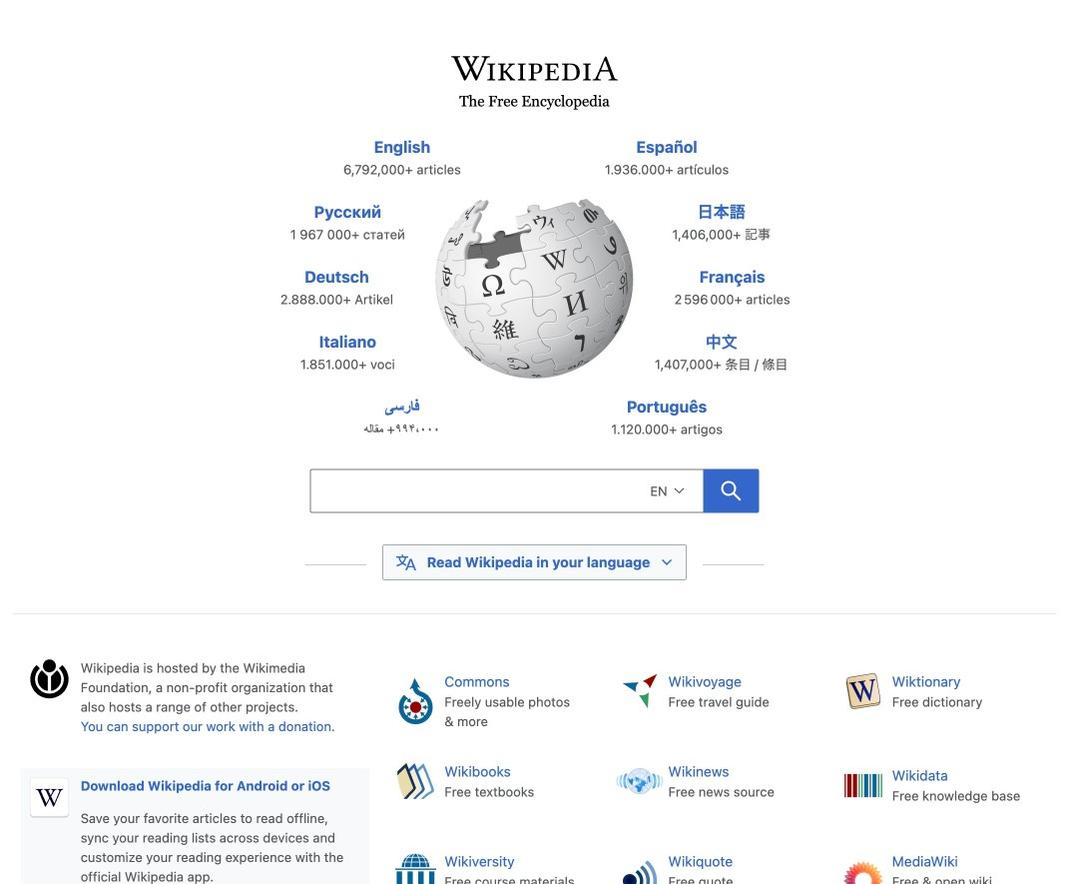 Task type: vqa. For each thing, say whether or not it's contained in the screenshot.
search field
yes



Task type: describe. For each thing, give the bounding box(es) containing it.
other projects element
[[378, 658, 1057, 884]]



Task type: locate. For each thing, give the bounding box(es) containing it.
None search field
[[265, 464, 805, 525], [310, 469, 704, 513], [265, 464, 805, 525], [310, 469, 704, 513]]

top languages element
[[259, 135, 811, 460]]



